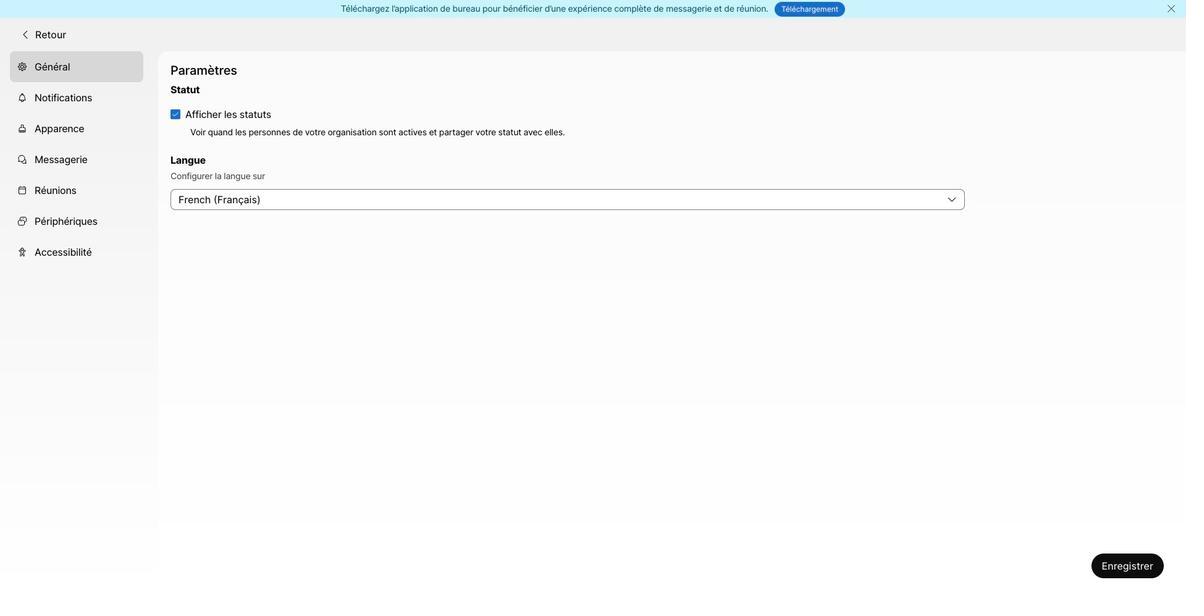 Task type: describe. For each thing, give the bounding box(es) containing it.
accessibilité tab
[[10, 236, 143, 267]]

messagerie tab
[[10, 144, 143, 175]]

général tab
[[10, 51, 143, 82]]



Task type: vqa. For each thing, say whether or not it's contained in the screenshot.
The 'Réunions' tab at left
yes



Task type: locate. For each thing, give the bounding box(es) containing it.
cancel_16 image
[[1167, 4, 1176, 14]]

notifications tab
[[10, 82, 143, 113]]

apparence tab
[[10, 113, 143, 144]]

réunions tab
[[10, 175, 143, 206]]

périphériques tab
[[10, 206, 143, 236]]

paramètres navigation
[[0, 51, 158, 598]]



